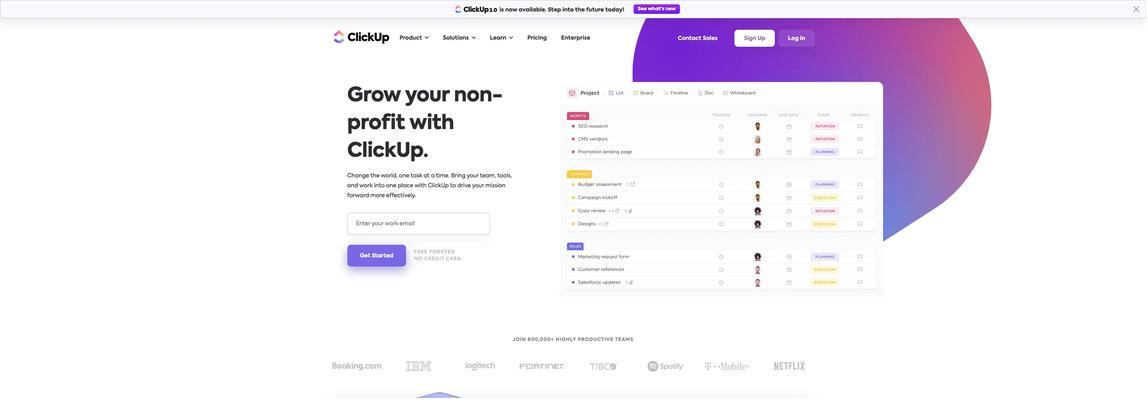 Task type: describe. For each thing, give the bounding box(es) containing it.
grow your non- profit with clickup.
[[347, 86, 503, 161]]

productive
[[578, 338, 614, 342]]

free forever. no credit card.
[[414, 250, 463, 261]]

learn
[[490, 35, 506, 41]]

1 vertical spatial your
[[467, 173, 479, 179]]

now
[[505, 7, 517, 13]]

with inside grow your non- profit with clickup.
[[409, 114, 454, 134]]

tools,
[[497, 173, 512, 179]]

is now available. step into the future today!
[[500, 7, 624, 13]]

log
[[788, 36, 799, 41]]

in
[[800, 36, 805, 41]]

pricing link
[[523, 30, 551, 46]]

clickup
[[428, 183, 449, 189]]

change
[[347, 173, 369, 179]]

join 800,000+ highly productive teams
[[513, 338, 634, 342]]

sign up
[[744, 36, 765, 41]]

2 vertical spatial your
[[472, 183, 484, 189]]

no
[[414, 257, 423, 261]]

0 vertical spatial the
[[575, 7, 585, 13]]

available.
[[519, 7, 547, 13]]

mission
[[485, 183, 506, 189]]

netflix logo image
[[774, 362, 805, 371]]

step
[[548, 7, 561, 13]]

contact sales button
[[674, 31, 722, 45]]

see what's new
[[638, 7, 676, 11]]

non-
[[454, 86, 503, 106]]

forever.
[[429, 250, 456, 255]]

card.
[[446, 257, 463, 261]]

t-mobile logo image
[[704, 361, 752, 372]]

up
[[758, 36, 765, 41]]

1 horizontal spatial one
[[399, 173, 410, 179]]

see
[[638, 7, 647, 11]]

change the world, one task at a time. bring your team, tools, and work into one place with clickup to drive your mission forward more effectively.
[[347, 173, 512, 198]]

contact
[[678, 35, 701, 41]]

Enter your work email email field
[[347, 213, 490, 235]]

teams
[[615, 338, 634, 342]]

sign
[[744, 36, 756, 41]]

effectively.
[[386, 193, 416, 198]]

sales
[[703, 35, 718, 41]]

enterprise link
[[557, 30, 594, 46]]

clickup image
[[331, 29, 389, 44]]

logitech logo image
[[466, 362, 495, 371]]

time.
[[436, 173, 450, 179]]

0 vertical spatial into
[[562, 7, 574, 13]]

log in
[[788, 36, 805, 41]]

a
[[431, 173, 435, 179]]

world,
[[381, 173, 398, 179]]

highly
[[556, 338, 576, 342]]

product
[[400, 35, 422, 41]]

0 horizontal spatial one
[[386, 183, 396, 189]]

more
[[370, 193, 385, 198]]

free
[[414, 250, 428, 255]]

forward
[[347, 193, 369, 198]]

is
[[500, 7, 504, 13]]

enterprise
[[561, 35, 590, 41]]

close button image
[[1133, 6, 1139, 12]]

get started
[[360, 253, 393, 259]]

credit
[[424, 257, 444, 261]]

new
[[666, 7, 676, 11]]

work
[[359, 183, 373, 189]]



Task type: locate. For each thing, give the bounding box(es) containing it.
get started button
[[347, 245, 406, 267]]

the inside change the world, one task at a time. bring your team, tools, and work into one place with clickup to drive your mission forward more effectively.
[[370, 173, 380, 179]]

1 horizontal spatial the
[[575, 7, 585, 13]]

bring
[[451, 173, 466, 179]]

pricing
[[527, 35, 547, 41]]

clickup.
[[347, 141, 428, 161]]

team,
[[480, 173, 496, 179]]

into
[[562, 7, 574, 13], [374, 183, 385, 189]]

1 vertical spatial one
[[386, 183, 396, 189]]

0 vertical spatial with
[[409, 114, 454, 134]]

solutions
[[443, 35, 469, 41]]

ibm logo image
[[406, 361, 431, 371]]

started
[[372, 253, 393, 259]]

list view_marketing teams.png image
[[560, 82, 884, 297]]

1 vertical spatial into
[[374, 183, 385, 189]]

1 vertical spatial with
[[415, 183, 427, 189]]

with inside change the world, one task at a time. bring your team, tools, and work into one place with clickup to drive your mission forward more effectively.
[[415, 183, 427, 189]]

learn button
[[486, 30, 517, 46]]

one up place
[[399, 173, 410, 179]]

drive
[[457, 183, 471, 189]]

log in link
[[779, 30, 815, 47]]

grow
[[347, 86, 401, 106]]

0 horizontal spatial into
[[374, 183, 385, 189]]

see what's new link
[[634, 4, 680, 14]]

product button
[[396, 30, 433, 46]]

to
[[450, 183, 456, 189]]

your
[[405, 86, 449, 106], [467, 173, 479, 179], [472, 183, 484, 189]]

1 vertical spatial the
[[370, 173, 380, 179]]

future
[[586, 7, 604, 13]]

the up work
[[370, 173, 380, 179]]

join
[[513, 338, 526, 342]]

place
[[398, 183, 413, 189]]

0 horizontal spatial the
[[370, 173, 380, 179]]

into right step
[[562, 7, 574, 13]]

get
[[360, 253, 370, 259]]

into up more at the left top of page
[[374, 183, 385, 189]]

with
[[409, 114, 454, 134], [415, 183, 427, 189]]

the
[[575, 7, 585, 13], [370, 173, 380, 179]]

tibco logo image
[[590, 362, 618, 370]]

800,000+
[[528, 338, 554, 342]]

1 horizontal spatial into
[[562, 7, 574, 13]]

and
[[347, 183, 358, 189]]

into inside change the world, one task at a time. bring your team, tools, and work into one place with clickup to drive your mission forward more effectively.
[[374, 183, 385, 189]]

contact sales
[[678, 35, 718, 41]]

one
[[399, 173, 410, 179], [386, 183, 396, 189]]

0 vertical spatial one
[[399, 173, 410, 179]]

booking-dot-com logo image
[[332, 362, 381, 371]]

your inside grow your non- profit with clickup.
[[405, 86, 449, 106]]

the left "future"
[[575, 7, 585, 13]]

profit
[[347, 114, 405, 134]]

task
[[411, 173, 422, 179]]

one down world,
[[386, 183, 396, 189]]

0 vertical spatial your
[[405, 86, 449, 106]]

what's
[[648, 7, 665, 11]]

at
[[424, 173, 430, 179]]

solutions button
[[439, 30, 480, 46]]

spotify logo image
[[647, 361, 684, 372]]

sign up button
[[735, 30, 775, 47]]

fortinet logo image
[[519, 364, 565, 369]]

clickup 3.0 image
[[455, 5, 498, 13]]

today!
[[605, 7, 624, 13]]



Task type: vqa. For each thing, say whether or not it's contained in the screenshot.
the Netflix Logo
yes



